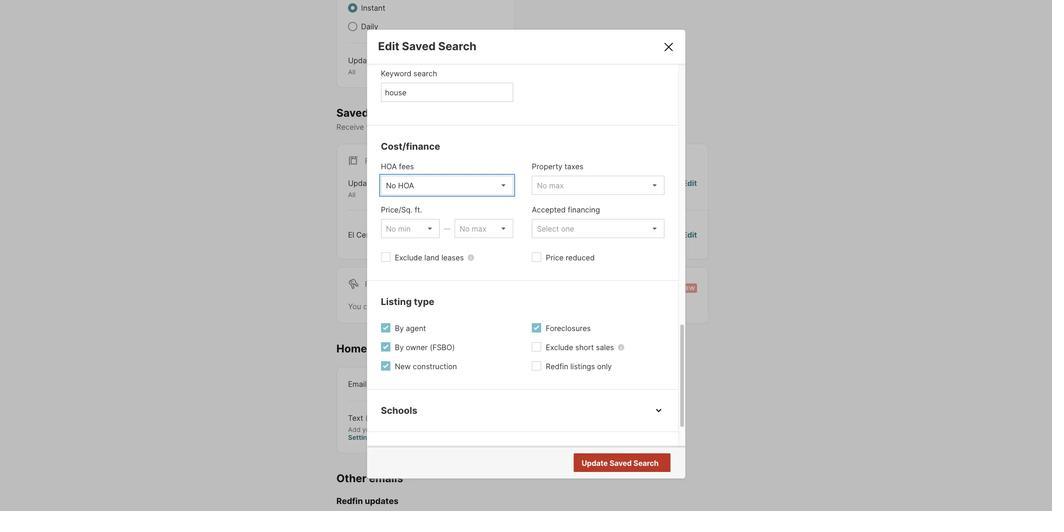 Task type: describe. For each thing, give the bounding box(es) containing it.
edit saved search element
[[378, 40, 651, 53]]

timely
[[366, 123, 388, 132]]

based
[[435, 123, 457, 132]]

property
[[532, 162, 563, 171]]

1 vertical spatial update
[[348, 179, 374, 188]]

listings
[[571, 362, 595, 372]]

sales
[[596, 343, 614, 353]]

by agent
[[395, 324, 426, 333]]

updates
[[365, 497, 399, 507]]

land
[[425, 253, 440, 263]]

fees
[[399, 162, 414, 171]]

for for for sale
[[365, 157, 380, 166]]

0 vertical spatial update
[[348, 56, 374, 65]]

update inside button
[[582, 459, 608, 468]]

price
[[546, 253, 564, 263]]

&
[[439, 448, 445, 459]]

redfin updates
[[337, 497, 399, 507]]

text (sms)
[[348, 414, 387, 423]]

searches inside saved searches receive timely notifications based on your preferred search filters.
[[371, 106, 420, 119]]

construction
[[413, 362, 457, 372]]

open
[[381, 448, 406, 459]]

1 vertical spatial your
[[363, 426, 376, 434]]

search for update saved search
[[634, 459, 659, 468]]

instant
[[361, 3, 385, 13]]

reduced
[[566, 253, 595, 263]]

no results button
[[610, 455, 669, 473]]

foreclosures
[[546, 324, 591, 333]]

accepted financing
[[532, 205, 600, 215]]

update types all for edit button to the top
[[348, 56, 396, 76]]

you can create saved searches while searching for
[[348, 302, 530, 311]]

price/sq.
[[381, 205, 413, 215]]

list box right —
[[455, 219, 513, 238]]

account settings link
[[348, 426, 459, 442]]

email
[[348, 380, 367, 389]]

el cerrito test 1
[[348, 230, 403, 240]]

open house & tour no results
[[381, 448, 658, 469]]

list box down ft.
[[381, 219, 440, 238]]

settings
[[348, 434, 375, 442]]

type
[[414, 297, 435, 308]]

saved up the keyword search
[[402, 40, 436, 53]]

(fsbo)
[[430, 343, 455, 353]]

edit saved search
[[378, 40, 477, 53]]

1 all from the top
[[348, 68, 356, 76]]

add your phone number in
[[348, 426, 432, 434]]

Instant radio
[[348, 3, 358, 13]]

(sms)
[[365, 414, 387, 423]]

price reduced
[[546, 253, 595, 263]]

tours
[[370, 342, 397, 356]]

while
[[461, 302, 480, 311]]

daily
[[361, 22, 378, 31]]

new
[[395, 362, 411, 372]]

0 vertical spatial no
[[611, 230, 621, 240]]

schools
[[381, 406, 418, 417]]

emails for no emails
[[623, 230, 645, 240]]

home tours
[[337, 342, 397, 356]]

sale
[[382, 157, 400, 166]]

search inside dialog
[[414, 69, 437, 78]]

open house & tour link
[[381, 447, 665, 461]]

exclude short sales
[[546, 343, 614, 353]]

phone
[[378, 426, 397, 434]]

property taxes
[[532, 162, 584, 171]]

by for by agent
[[395, 324, 404, 333]]

for rent
[[365, 280, 401, 289]]

cerrito
[[357, 230, 381, 240]]

agent
[[406, 324, 426, 333]]

Daily radio
[[348, 22, 358, 31]]

keyword search
[[381, 69, 437, 78]]

in
[[424, 426, 430, 434]]

new construction
[[395, 362, 457, 372]]

—
[[444, 225, 450, 233]]

preferred
[[487, 123, 520, 132]]

redfin for redfin updates
[[337, 497, 363, 507]]

financing
[[568, 205, 600, 215]]

by for by owner (fsbo)
[[395, 343, 404, 353]]

test
[[383, 230, 398, 240]]

number
[[399, 426, 423, 434]]

exclude for exclude short sales
[[546, 343, 574, 353]]

searching
[[482, 302, 516, 311]]

edit for edit button to the top
[[489, 56, 504, 65]]

edit for bottom edit button
[[683, 230, 697, 240]]

edit for the middle edit button
[[683, 179, 697, 188]]

hoa
[[381, 162, 397, 171]]

el
[[348, 230, 354, 240]]

create
[[378, 302, 401, 311]]

tour
[[448, 448, 468, 459]]



Task type: vqa. For each thing, say whether or not it's contained in the screenshot.
interest
no



Task type: locate. For each thing, give the bounding box(es) containing it.
can
[[363, 302, 376, 311]]

filters.
[[548, 123, 570, 132]]

1 vertical spatial searches
[[427, 302, 459, 311]]

1 vertical spatial all
[[348, 191, 356, 199]]

other emails
[[337, 472, 403, 485]]

0 horizontal spatial searches
[[371, 106, 420, 119]]

1 types from the top
[[376, 56, 396, 65]]

1 horizontal spatial searches
[[427, 302, 459, 311]]

edit
[[378, 40, 400, 53], [489, 56, 504, 65], [683, 179, 697, 188], [683, 230, 697, 240]]

list box up ft.
[[381, 176, 513, 195]]

saved inside saved searches receive timely notifications based on your preferred search filters.
[[337, 106, 369, 119]]

0 vertical spatial emails
[[623, 230, 645, 240]]

text
[[348, 414, 363, 423]]

0 vertical spatial your
[[470, 123, 485, 132]]

1 vertical spatial redfin
[[337, 497, 363, 507]]

2 update types all from the top
[[348, 179, 396, 199]]

add
[[348, 426, 361, 434]]

for for for rent
[[365, 280, 380, 289]]

keyword
[[381, 69, 412, 78]]

list box for accepted financing
[[532, 219, 665, 238]]

hoa fees
[[381, 162, 414, 171]]

on
[[459, 123, 468, 132]]

2 vertical spatial update
[[582, 459, 608, 468]]

0 vertical spatial search
[[438, 40, 477, 53]]

0 horizontal spatial your
[[363, 426, 376, 434]]

all left keyword
[[348, 68, 356, 76]]

1 horizontal spatial redfin
[[546, 362, 569, 372]]

1 vertical spatial by
[[395, 343, 404, 353]]

exclude left land
[[395, 253, 423, 263]]

1 horizontal spatial search
[[634, 459, 659, 468]]

update left no results button
[[582, 459, 608, 468]]

emails for other emails
[[369, 472, 403, 485]]

update saved search
[[582, 459, 659, 468]]

taxes
[[565, 162, 584, 171]]

update types all down daily
[[348, 56, 396, 76]]

exclude for exclude land leases
[[395, 253, 423, 263]]

listing
[[381, 297, 412, 308]]

edit saved search dialog
[[367, 0, 685, 479]]

no
[[611, 230, 621, 240], [622, 459, 631, 469]]

edit button
[[489, 55, 504, 76], [683, 178, 697, 199], [683, 229, 697, 241]]

1 horizontal spatial no
[[622, 459, 631, 469]]

saved inside the update saved search button
[[610, 459, 632, 468]]

0 vertical spatial searches
[[371, 106, 420, 119]]

searches left while
[[427, 302, 459, 311]]

redfin inside edit saved search dialog
[[546, 362, 569, 372]]

search down edit saved search
[[414, 69, 437, 78]]

0 vertical spatial for
[[365, 157, 380, 166]]

list box for hoa fees
[[381, 176, 513, 195]]

price/sq. ft.
[[381, 205, 422, 215]]

searches up notifications
[[371, 106, 420, 119]]

0 vertical spatial search
[[414, 69, 437, 78]]

accepted
[[532, 205, 566, 215]]

list box up financing
[[532, 176, 665, 195]]

update down daily option
[[348, 56, 374, 65]]

your right on
[[470, 123, 485, 132]]

0 horizontal spatial emails
[[369, 472, 403, 485]]

your up settings
[[363, 426, 376, 434]]

your inside saved searches receive timely notifications based on your preferred search filters.
[[470, 123, 485, 132]]

1 vertical spatial types
[[376, 179, 396, 188]]

schools link
[[381, 404, 665, 418]]

list box for property taxes
[[532, 176, 665, 195]]

saved left results
[[610, 459, 632, 468]]

account
[[432, 426, 459, 434]]

owner
[[406, 343, 428, 353]]

all
[[348, 68, 356, 76], [348, 191, 356, 199]]

list box
[[381, 176, 513, 195], [532, 176, 665, 195], [381, 219, 440, 238], [455, 219, 513, 238], [532, 219, 665, 238]]

update down the for sale
[[348, 179, 374, 188]]

ft.
[[415, 205, 422, 215]]

2 for from the top
[[365, 280, 380, 289]]

0 vertical spatial all
[[348, 68, 356, 76]]

0 horizontal spatial search
[[438, 40, 477, 53]]

types down hoa at the left
[[376, 179, 396, 188]]

only
[[597, 362, 612, 372]]

1 update types all from the top
[[348, 56, 396, 76]]

house
[[408, 448, 437, 459]]

redfin for redfin listings only
[[546, 362, 569, 372]]

1 vertical spatial exclude
[[546, 343, 574, 353]]

by left owner
[[395, 343, 404, 353]]

redfin left listings
[[546, 362, 569, 372]]

results
[[633, 459, 658, 469]]

1 vertical spatial edit button
[[683, 178, 697, 199]]

1 horizontal spatial emails
[[623, 230, 645, 240]]

redfin listings only
[[546, 362, 612, 372]]

search left filters.
[[522, 123, 546, 132]]

by left 'agent'
[[395, 324, 404, 333]]

edit for edit saved search
[[378, 40, 400, 53]]

redfin down other
[[337, 497, 363, 507]]

for left rent
[[365, 280, 380, 289]]

1
[[400, 230, 403, 240]]

list box down financing
[[532, 219, 665, 238]]

receive
[[337, 123, 364, 132]]

1 vertical spatial update types all
[[348, 179, 396, 199]]

0 vertical spatial update types all
[[348, 56, 396, 76]]

update saved search button
[[574, 454, 671, 473]]

all up el
[[348, 191, 356, 199]]

1 vertical spatial emails
[[369, 472, 403, 485]]

e.g. office, balcony, modern text field
[[385, 88, 509, 97]]

redfin
[[546, 362, 569, 372], [337, 497, 363, 507]]

for sale
[[365, 157, 400, 166]]

leases
[[442, 253, 464, 263]]

for left hoa at the left
[[365, 157, 380, 166]]

emails
[[623, 230, 645, 240], [369, 472, 403, 485]]

saved searches receive timely notifications based on your preferred search filters.
[[337, 106, 570, 132]]

exclude land leases
[[395, 253, 464, 263]]

1 for from the top
[[365, 157, 380, 166]]

0 vertical spatial edit button
[[489, 55, 504, 76]]

0 horizontal spatial exclude
[[395, 253, 423, 263]]

by owner (fsbo)
[[395, 343, 455, 353]]

edit inside dialog
[[378, 40, 400, 53]]

0 vertical spatial redfin
[[546, 362, 569, 372]]

types
[[376, 56, 396, 65], [376, 179, 396, 188]]

1 vertical spatial search
[[634, 459, 659, 468]]

cost/finance
[[381, 141, 440, 152]]

saved up receive on the top left
[[337, 106, 369, 119]]

no emails
[[611, 230, 645, 240]]

update
[[348, 56, 374, 65], [348, 179, 374, 188], [582, 459, 608, 468]]

2 vertical spatial edit button
[[683, 229, 697, 241]]

search
[[414, 69, 437, 78], [522, 123, 546, 132]]

for
[[365, 157, 380, 166], [365, 280, 380, 289]]

short
[[576, 343, 594, 353]]

1 horizontal spatial your
[[470, 123, 485, 132]]

0 vertical spatial types
[[376, 56, 396, 65]]

1 vertical spatial for
[[365, 280, 380, 289]]

notifications
[[390, 123, 433, 132]]

searches
[[371, 106, 420, 119], [427, 302, 459, 311]]

2 by from the top
[[395, 343, 404, 353]]

1 horizontal spatial search
[[522, 123, 546, 132]]

0 horizontal spatial redfin
[[337, 497, 363, 507]]

other
[[337, 472, 367, 485]]

0 vertical spatial by
[[395, 324, 404, 333]]

saved
[[402, 40, 436, 53], [337, 106, 369, 119], [403, 302, 424, 311], [610, 459, 632, 468]]

exclude down foreclosures
[[546, 343, 574, 353]]

0 horizontal spatial no
[[611, 230, 621, 240]]

2 types from the top
[[376, 179, 396, 188]]

1 by from the top
[[395, 324, 404, 333]]

update types all for the middle edit button
[[348, 179, 396, 199]]

listing type
[[381, 297, 435, 308]]

saved up 'agent'
[[403, 302, 424, 311]]

types up keyword
[[376, 56, 396, 65]]

0 horizontal spatial search
[[414, 69, 437, 78]]

no inside open house & tour no results
[[622, 459, 631, 469]]

search
[[438, 40, 477, 53], [634, 459, 659, 468]]

you
[[348, 302, 361, 311]]

home
[[337, 342, 367, 356]]

rent
[[382, 280, 401, 289]]

account settings
[[348, 426, 459, 442]]

1 horizontal spatial exclude
[[546, 343, 574, 353]]

your
[[470, 123, 485, 132], [363, 426, 376, 434]]

1 vertical spatial search
[[522, 123, 546, 132]]

search inside saved searches receive timely notifications based on your preferred search filters.
[[522, 123, 546, 132]]

update types all down hoa at the left
[[348, 179, 396, 199]]

exclude
[[395, 253, 423, 263], [546, 343, 574, 353]]

search inside the update saved search button
[[634, 459, 659, 468]]

0 vertical spatial exclude
[[395, 253, 423, 263]]

2 all from the top
[[348, 191, 356, 199]]

1 vertical spatial no
[[622, 459, 631, 469]]

for
[[518, 302, 528, 311]]

search for edit saved search
[[438, 40, 477, 53]]



